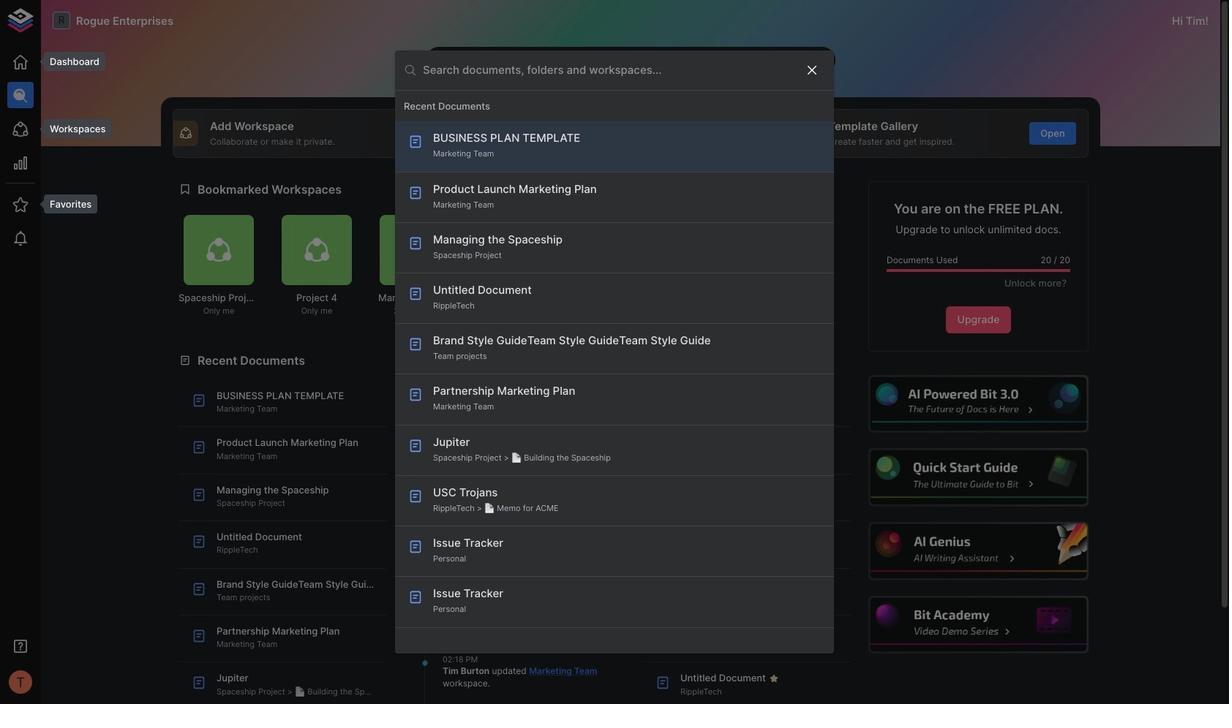 Task type: describe. For each thing, give the bounding box(es) containing it.
3 tooltip from the top
[[34, 195, 98, 214]]

2 tooltip from the top
[[34, 119, 112, 138]]



Task type: locate. For each thing, give the bounding box(es) containing it.
1 tooltip from the top
[[34, 52, 105, 71]]

Search documents, folders and workspaces... text field
[[423, 59, 793, 81]]

help image
[[869, 375, 1089, 433], [869, 449, 1089, 507], [869, 523, 1089, 581], [869, 596, 1089, 655]]

3 help image from the top
[[869, 523, 1089, 581]]

1 vertical spatial tooltip
[[34, 119, 112, 138]]

0 vertical spatial tooltip
[[34, 52, 105, 71]]

2 vertical spatial tooltip
[[34, 195, 98, 214]]

tooltip
[[34, 52, 105, 71], [34, 119, 112, 138], [34, 195, 98, 214]]

dialog
[[395, 50, 834, 655]]

4 help image from the top
[[869, 596, 1089, 655]]

1 help image from the top
[[869, 375, 1089, 433]]

2 help image from the top
[[869, 449, 1089, 507]]



Task type: vqa. For each thing, say whether or not it's contained in the screenshot.
first "help" image from the top
yes



